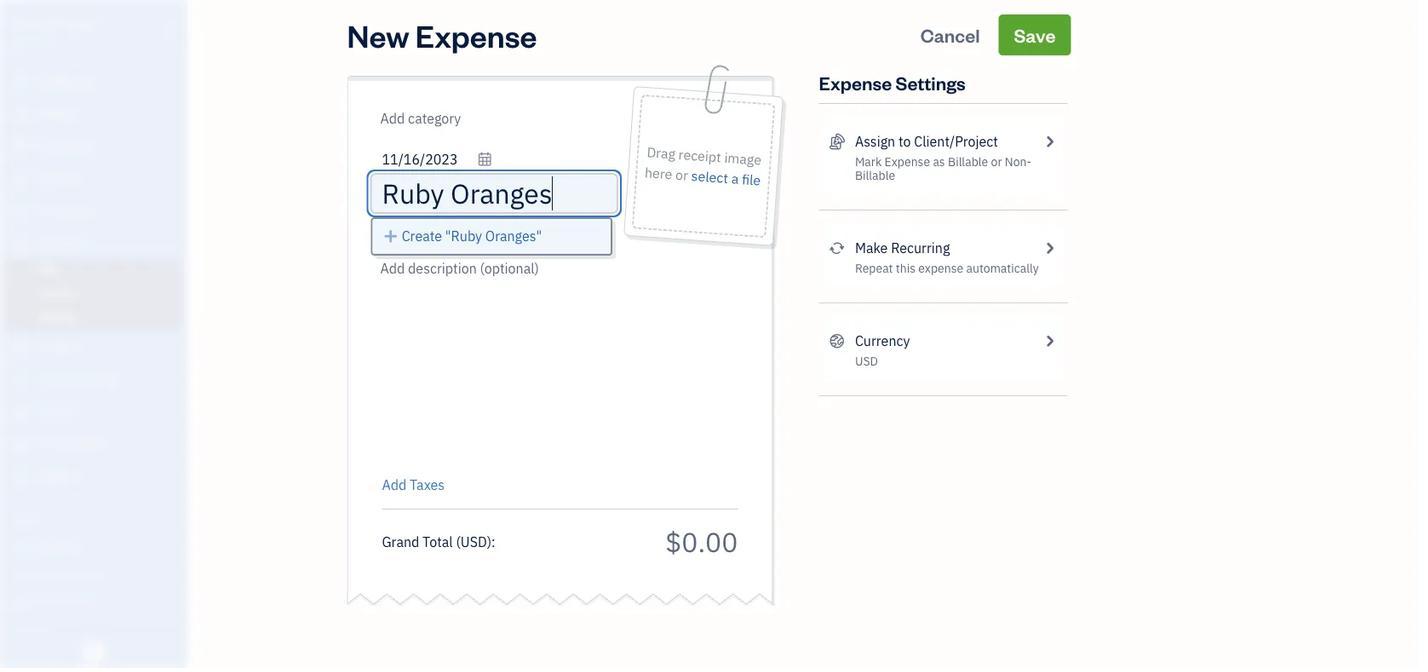 Task type: locate. For each thing, give the bounding box(es) containing it.
receipt
[[678, 145, 722, 166]]

add taxes button
[[382, 475, 445, 495]]

report image
[[11, 469, 32, 486]]

or for drag receipt image here or
[[675, 166, 689, 184]]

estimate image
[[11, 139, 32, 156]]

billable down client/project
[[949, 154, 989, 170]]

or for mark expense as billable or non- billable
[[992, 154, 1003, 170]]

"ruby
[[446, 227, 482, 245]]

0 vertical spatial expense
[[416, 14, 537, 55]]

create
[[402, 227, 442, 245]]

automatically
[[967, 260, 1039, 276]]

0 horizontal spatial billable
[[856, 167, 896, 183]]

freshbooks image
[[80, 641, 107, 661]]

0 vertical spatial chevronright image
[[1042, 131, 1058, 152]]

select a file button
[[691, 165, 762, 191]]

to
[[899, 133, 911, 150]]

or left non-
[[992, 154, 1003, 170]]

usd right total
[[461, 533, 487, 551]]

3 chevronright image from the top
[[1042, 331, 1058, 351]]

here
[[644, 163, 673, 183]]

or inside mark expense as billable or non- billable
[[992, 154, 1003, 170]]

Description text field
[[374, 258, 730, 463]]

expense for mark expense as billable or non- billable
[[885, 154, 931, 170]]

billable down assign
[[856, 167, 896, 183]]

new
[[347, 14, 410, 55]]

Merchant text field
[[382, 176, 615, 211]]

billable
[[949, 154, 989, 170], [856, 167, 896, 183]]

total
[[423, 533, 453, 551]]

file
[[742, 170, 762, 189]]

expense
[[416, 14, 537, 55], [819, 70, 892, 95], [885, 154, 931, 170]]

oranges
[[49, 15, 100, 33]]

cancel
[[921, 23, 981, 47]]

items and services image
[[13, 567, 182, 580]]

oranges"
[[486, 227, 542, 245]]

2 chevronright image from the top
[[1042, 238, 1058, 258]]

image
[[724, 148, 762, 169]]

expense settings
[[819, 70, 966, 95]]

chevronright image for to
[[1042, 131, 1058, 152]]

expense inside mark expense as billable or non- billable
[[885, 154, 931, 170]]

0 vertical spatial usd
[[856, 353, 879, 369]]

):
[[487, 533, 496, 551]]

0 horizontal spatial usd
[[461, 533, 487, 551]]

2 vertical spatial chevronright image
[[1042, 331, 1058, 351]]

make recurring
[[856, 239, 951, 257]]

team members image
[[13, 539, 182, 553]]

timer image
[[11, 372, 32, 389]]

mark expense as billable or non- billable
[[856, 154, 1032, 183]]

taxes
[[410, 476, 445, 494]]

1 horizontal spatial or
[[992, 154, 1003, 170]]

1 chevronright image from the top
[[1042, 131, 1058, 152]]

repeat
[[856, 260, 894, 276]]

usd down currency
[[856, 353, 879, 369]]

drag
[[647, 143, 676, 163]]

owner
[[14, 34, 45, 48]]

chevronright image
[[1042, 131, 1058, 152], [1042, 238, 1058, 258], [1042, 331, 1058, 351]]

1 vertical spatial chevronright image
[[1042, 238, 1058, 258]]

or inside drag receipt image here or
[[675, 166, 689, 184]]

or
[[992, 154, 1003, 170], [675, 166, 689, 184]]

invoice image
[[11, 171, 32, 188]]

chart image
[[11, 436, 32, 453]]

mark
[[856, 154, 882, 170]]

create "ruby oranges"
[[402, 227, 542, 245]]

this
[[896, 260, 916, 276]]

Date in MM/DD/YYYY format text field
[[382, 150, 493, 168]]

settings image
[[13, 621, 182, 635]]

client/project
[[915, 133, 999, 150]]

or right here
[[675, 166, 689, 184]]

usd
[[856, 353, 879, 369], [461, 533, 487, 551]]

Amount (USD) text field
[[665, 524, 738, 559]]

add taxes
[[382, 476, 445, 494]]

1 vertical spatial usd
[[461, 533, 487, 551]]

2 vertical spatial expense
[[885, 154, 931, 170]]

0 horizontal spatial or
[[675, 166, 689, 184]]

Category text field
[[381, 108, 526, 129]]



Task type: vqa. For each thing, say whether or not it's contained in the screenshot.
the leftmost the
no



Task type: describe. For each thing, give the bounding box(es) containing it.
drag receipt image here or
[[644, 143, 762, 184]]

currencyandlanguage image
[[830, 331, 845, 351]]

money image
[[11, 404, 32, 421]]

non-
[[1006, 154, 1032, 170]]

expense for new expense
[[416, 14, 537, 55]]

main element
[[0, 0, 230, 668]]

add
[[382, 476, 407, 494]]

select
[[691, 167, 729, 187]]

as
[[934, 154, 946, 170]]

bank connections image
[[13, 594, 182, 608]]

grand total ( usd ):
[[382, 533, 496, 551]]

assign
[[856, 133, 896, 150]]

ruby oranges owner
[[14, 15, 100, 48]]

select a file
[[691, 167, 762, 189]]

repeat this expense automatically
[[856, 260, 1039, 276]]

expensesrebilling image
[[830, 131, 845, 152]]

a
[[731, 169, 740, 188]]

save button
[[999, 14, 1072, 55]]

client image
[[11, 107, 32, 124]]

currency
[[856, 332, 911, 350]]

1 horizontal spatial billable
[[949, 154, 989, 170]]

dashboard image
[[11, 74, 32, 91]]

save
[[1014, 23, 1056, 47]]

create "ruby oranges" list box
[[373, 219, 611, 254]]

payment image
[[11, 204, 32, 221]]

apps image
[[13, 512, 182, 526]]

project image
[[11, 339, 32, 356]]

expense
[[919, 260, 964, 276]]

chevronright image for recurring
[[1042, 238, 1058, 258]]

recurring
[[892, 239, 951, 257]]

1 vertical spatial expense
[[819, 70, 892, 95]]

grand
[[382, 533, 420, 551]]

assign to client/project
[[856, 133, 999, 150]]

make
[[856, 239, 888, 257]]

new expense
[[347, 14, 537, 55]]

ruby
[[14, 15, 45, 33]]

refresh image
[[830, 238, 845, 258]]

settings
[[896, 70, 966, 95]]

expense image
[[11, 236, 32, 253]]

cancel button
[[906, 14, 996, 55]]

1 horizontal spatial usd
[[856, 353, 879, 369]]

(
[[456, 533, 461, 551]]

plus image
[[383, 226, 399, 246]]



